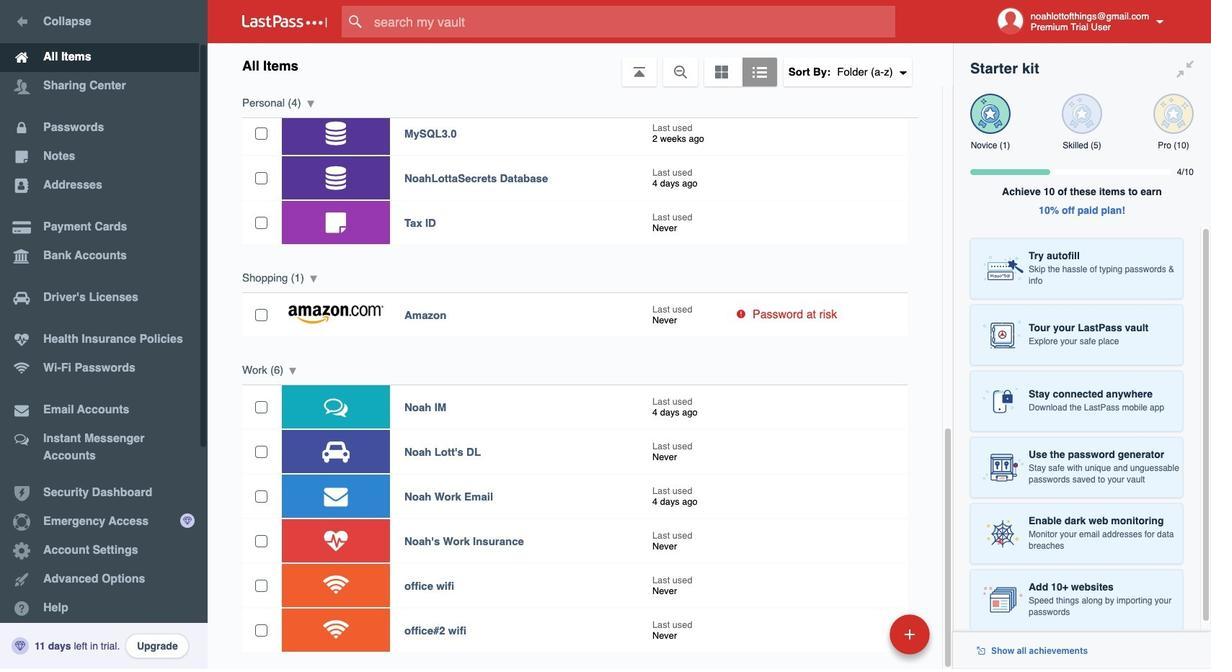 Task type: locate. For each thing, give the bounding box(es) containing it.
vault options navigation
[[208, 43, 953, 87]]

search my vault text field
[[342, 6, 918, 37]]

main navigation navigation
[[0, 0, 208, 670]]



Task type: vqa. For each thing, say whether or not it's contained in the screenshot.
Main navigation navigation
yes



Task type: describe. For each thing, give the bounding box(es) containing it.
Search search field
[[342, 6, 918, 37]]

lastpass image
[[242, 15, 327, 28]]

new item navigation
[[791, 611, 939, 670]]

new item element
[[791, 614, 935, 655]]



